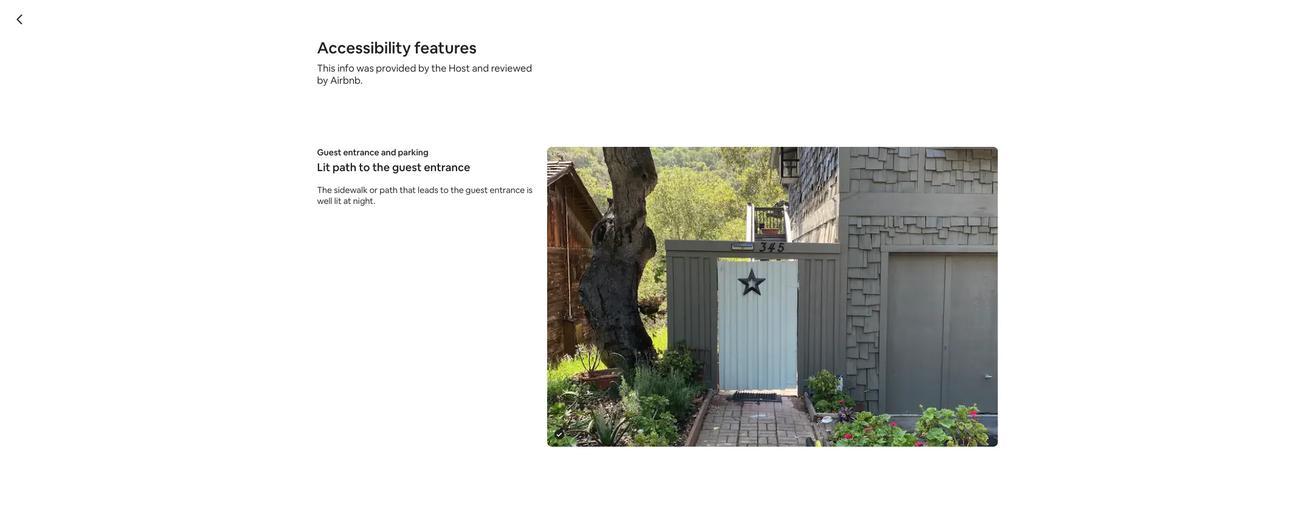 Task type: describe. For each thing, give the bounding box(es) containing it.
avg.
[[840, 412, 859, 424]]

rate
[[893, 412, 911, 424]]

total before taxes
[[782, 342, 864, 355]]

parking
[[398, 147, 429, 158]]

60
[[800, 424, 811, 436]]

$260
[[909, 399, 931, 412]]

december
[[571, 449, 620, 461]]

that
[[400, 185, 416, 196]]

or
[[369, 185, 378, 196]]

and inside accessibility features this info was provided by the host and reviewed by airbnb.
[[472, 62, 489, 74]]

total
[[782, 342, 805, 355]]

airbnb
[[782, 300, 812, 313]]

lit
[[334, 196, 341, 207]]

provided
[[376, 62, 416, 74]]

$130
[[957, 278, 978, 291]]

the
[[317, 185, 332, 196]]

features for accessibility features
[[395, 80, 448, 97]]

well
[[317, 196, 332, 207]]

$204 x 5 nights
[[782, 257, 849, 269]]

$1,020
[[949, 257, 978, 269]]

x
[[807, 257, 812, 269]]

lower
[[782, 399, 810, 412]]

$162
[[957, 300, 978, 313]]

entrance for leads
[[490, 185, 525, 196]]

to for leads
[[440, 185, 449, 196]]

be
[[870, 231, 880, 242]]

0 horizontal spatial fee
[[823, 278, 838, 291]]

leads
[[418, 185, 438, 196]]

info
[[337, 62, 354, 74]]

are
[[892, 399, 906, 412]]

lit
[[317, 161, 330, 175]]

accessibility features this info was provided by the host and reviewed by airbnb.
[[317, 38, 532, 86]]

path inside guest entrance and parking lit path to the guest entrance
[[333, 161, 356, 175]]

calendar application
[[298, 436, 1118, 529]]

$204
[[782, 257, 804, 269]]

5
[[814, 257, 819, 269]]

guest for path
[[392, 161, 422, 175]]

accessibility features region
[[308, 80, 715, 341]]

you
[[830, 231, 844, 242]]

lower price.
[[782, 399, 838, 412]]

reserve button
[[782, 192, 978, 222]]

accessibility features dialog
[[0, 0, 1315, 529]]

accessibility features
[[313, 80, 448, 97]]

your
[[843, 399, 863, 412]]

and inside guest entrance and parking lit path to the guest entrance
[[381, 147, 396, 158]]

sidewalk
[[334, 185, 368, 196]]

yet
[[917, 231, 929, 242]]

cleaning fee
[[782, 278, 838, 291]]

service
[[814, 300, 846, 313]]

december 2023
[[571, 449, 645, 461]]

you won't be charged yet
[[830, 231, 929, 242]]



Task type: vqa. For each thing, say whether or not it's contained in the screenshot.
the right and
yes



Task type: locate. For each thing, give the bounding box(es) containing it.
nights
[[821, 257, 849, 269]]

fee up service
[[823, 278, 838, 291]]

1 horizontal spatial entrance
[[424, 161, 470, 175]]

this
[[317, 62, 335, 74]]

2 vertical spatial entrance
[[490, 185, 525, 196]]

airbnb.
[[330, 74, 363, 86]]

1 horizontal spatial by
[[418, 62, 429, 74]]

is
[[527, 185, 533, 196]]

1 vertical spatial features
[[395, 80, 448, 97]]

at
[[343, 196, 351, 207]]

1 vertical spatial accessibility
[[313, 80, 392, 97]]

guest right leads
[[466, 185, 488, 196]]

$1,312
[[950, 342, 978, 355]]

cleaning
[[782, 278, 821, 291]]

1 horizontal spatial to
[[440, 185, 449, 196]]

by left airbnb. at the left top of the page
[[317, 74, 328, 86]]

0 horizontal spatial path
[[333, 161, 356, 175]]

3, friday, november 2023. unavailable button
[[446, 492, 471, 518]]

0 horizontal spatial guest
[[392, 161, 422, 175]]

path inside the sidewalk or path that leads to the guest entrance is well lit at night.
[[380, 185, 398, 196]]

path right or
[[380, 185, 398, 196]]

the
[[431, 62, 447, 74], [372, 161, 390, 175], [451, 185, 464, 196], [823, 412, 838, 424], [925, 412, 940, 424]]

1 horizontal spatial path
[[380, 185, 398, 196]]

1 vertical spatial and
[[381, 147, 396, 158]]

the for entrance
[[372, 161, 390, 175]]

the for features
[[431, 62, 447, 74]]

0 vertical spatial entrance
[[343, 147, 379, 158]]

4, saturday, november 2023. unavailable button
[[472, 492, 498, 518]]

features inside region
[[395, 80, 448, 97]]

reserve
[[861, 201, 898, 213]]

was
[[356, 62, 374, 74]]

nightly
[[861, 412, 891, 424]]

0 vertical spatial to
[[359, 161, 370, 175]]

guest for leads
[[466, 185, 488, 196]]

your dates are $260 less than the avg. nightly rate of the last 60 days.
[[782, 399, 940, 436]]

guest entrance and parking lit path to the guest entrance
[[317, 147, 470, 175]]

by right provided
[[418, 62, 429, 74]]

before
[[807, 342, 837, 355]]

entrance right guest
[[343, 147, 379, 158]]

features up host
[[414, 38, 477, 58]]

0 vertical spatial fee
[[823, 278, 838, 291]]

1, friday, december 2023. available. there is a 2 night minimum stay requirement. select as check-in date. button
[[649, 492, 674, 518]]

accessibility up was
[[317, 38, 411, 58]]

the right leads
[[451, 185, 464, 196]]

and left parking
[[381, 147, 396, 158]]

entrance left is
[[490, 185, 525, 196]]

0 vertical spatial accessibility
[[317, 38, 411, 58]]

0 vertical spatial and
[[472, 62, 489, 74]]

dates
[[865, 399, 890, 412]]

less
[[782, 412, 798, 424]]

charged
[[882, 231, 915, 242]]

0 vertical spatial features
[[414, 38, 477, 58]]

to right leads
[[440, 185, 449, 196]]

$204 x 5 nights button
[[782, 257, 849, 269]]

accessibility for accessibility features this info was provided by the host and reviewed by airbnb.
[[317, 38, 411, 58]]

entrance up leads
[[424, 161, 470, 175]]

0 vertical spatial guest
[[392, 161, 422, 175]]

the sidewalk or path that leads to the guest entrance is well lit at night.
[[317, 185, 533, 207]]

0 horizontal spatial by
[[317, 74, 328, 86]]

airbnb service fee button
[[782, 300, 863, 313]]

features for accessibility features this info was provided by the host and reviewed by airbnb.
[[414, 38, 477, 58]]

path right lit
[[333, 161, 356, 175]]

2, saturday, december 2023. available. there is a 2 night minimum stay requirement. select as check-in date. button
[[676, 492, 701, 518]]

1 horizontal spatial fee
[[848, 300, 863, 313]]

0 vertical spatial path
[[333, 161, 356, 175]]

2, thursday, november 2023, today. unavailable button
[[419, 492, 444, 518]]

entrance
[[343, 147, 379, 158], [424, 161, 470, 175], [490, 185, 525, 196]]

to inside the sidewalk or path that leads to the guest entrance is well lit at night.
[[440, 185, 449, 196]]

reviewed
[[491, 62, 532, 74]]

accessibility
[[317, 38, 411, 58], [313, 80, 392, 97]]

by
[[418, 62, 429, 74], [317, 74, 328, 86]]

than
[[801, 412, 821, 424]]

2 horizontal spatial entrance
[[490, 185, 525, 196]]

guest
[[392, 161, 422, 175], [466, 185, 488, 196]]

1 vertical spatial guest
[[466, 185, 488, 196]]

features inside accessibility features this info was provided by the host and reviewed by airbnb.
[[414, 38, 477, 58]]

features
[[414, 38, 477, 58], [395, 80, 448, 97]]

the up or
[[372, 161, 390, 175]]

fee right service
[[848, 300, 863, 313]]

the inside the sidewalk or path that leads to the guest entrance is well lit at night.
[[451, 185, 464, 196]]

0 horizontal spatial to
[[359, 161, 370, 175]]

price.
[[812, 399, 838, 412]]

the left host
[[431, 62, 447, 74]]

accessibility inside accessibility features region
[[313, 80, 392, 97]]

0 horizontal spatial and
[[381, 147, 396, 158]]

1 horizontal spatial guest
[[466, 185, 488, 196]]

to inside guest entrance and parking lit path to the guest entrance
[[359, 161, 370, 175]]

and right host
[[472, 62, 489, 74]]

the inside guest entrance and parking lit path to the guest entrance
[[372, 161, 390, 175]]

days.
[[813, 424, 836, 436]]

host
[[449, 62, 470, 74]]

lit path to the guest entrance, verified image image
[[313, 133, 506, 262], [313, 133, 506, 262], [547, 147, 998, 448], [547, 147, 998, 448]]

accessibility inside accessibility features this info was provided by the host and reviewed by airbnb.
[[317, 38, 411, 58]]

entrance inside the sidewalk or path that leads to the guest entrance is well lit at night.
[[490, 185, 525, 196]]

accessibility for accessibility features
[[313, 80, 392, 97]]

2023
[[622, 449, 645, 461]]

1, wednesday, november 2023. past dates can't be selected. button
[[392, 492, 418, 518]]

the left the avg.
[[823, 412, 838, 424]]

won't
[[846, 231, 868, 242]]

features down provided
[[395, 80, 448, 97]]

and
[[472, 62, 489, 74], [381, 147, 396, 158]]

path
[[333, 161, 356, 175], [380, 185, 398, 196]]

guest down parking
[[392, 161, 422, 175]]

to
[[359, 161, 370, 175], [440, 185, 449, 196]]

the inside accessibility features this info was provided by the host and reviewed by airbnb.
[[431, 62, 447, 74]]

1 vertical spatial path
[[380, 185, 398, 196]]

to for path
[[359, 161, 370, 175]]

0 horizontal spatial entrance
[[343, 147, 379, 158]]

accessibility down the 'info'
[[313, 80, 392, 97]]

1 horizontal spatial and
[[472, 62, 489, 74]]

fee
[[823, 278, 838, 291], [848, 300, 863, 313]]

1 vertical spatial to
[[440, 185, 449, 196]]

taxes
[[839, 342, 864, 355]]

the right of on the right bottom
[[925, 412, 940, 424]]

last
[[782, 424, 798, 436]]

guest
[[317, 147, 341, 158]]

1 vertical spatial entrance
[[424, 161, 470, 175]]

of
[[913, 412, 923, 424]]

to up or
[[359, 161, 370, 175]]

the for sidewalk
[[451, 185, 464, 196]]

guest inside the sidewalk or path that leads to the guest entrance is well lit at night.
[[466, 185, 488, 196]]

guest inside guest entrance and parking lit path to the guest entrance
[[392, 161, 422, 175]]

cleaning fee button
[[782, 278, 838, 291]]

airbnb service fee
[[782, 300, 863, 313]]

night.
[[353, 196, 375, 207]]

entrance for path
[[424, 161, 470, 175]]

1 vertical spatial fee
[[848, 300, 863, 313]]



